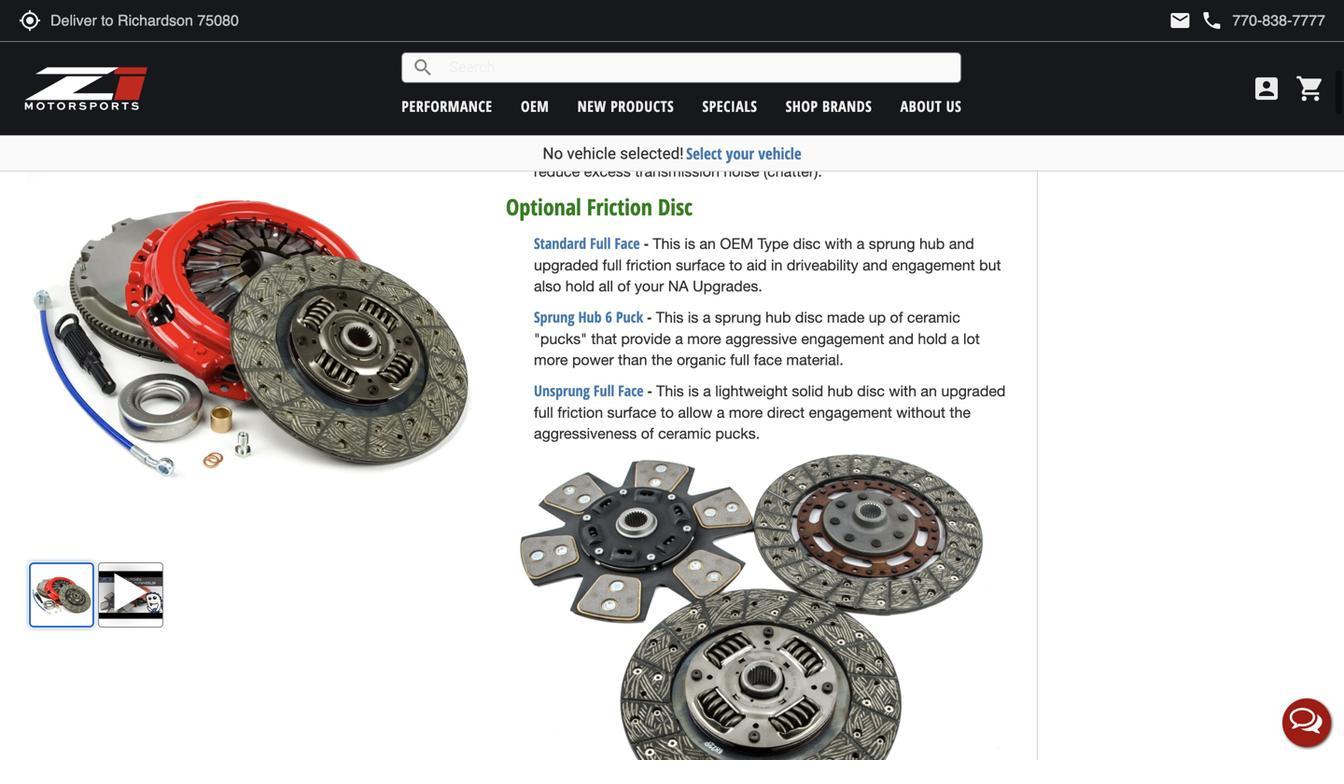 Task type: describe. For each thing, give the bounding box(es) containing it.
full inside "this is an oem type disc with a sprung hub and upgraded full friction surface to aid in driveability and engagement but also hold all of your na upgrades."
[[603, 256, 622, 274]]

aid
[[747, 256, 767, 274]]

products
[[611, 96, 674, 116]]

mid-
[[663, 68, 694, 85]]

direct
[[767, 404, 805, 421]]

oem link
[[521, 96, 549, 116]]

solid
[[792, 383, 823, 400]]

helps
[[742, 68, 778, 85]]

0 horizontal spatial more
[[534, 352, 568, 369]]

noise
[[724, 163, 759, 180]]

optional
[[506, 192, 581, 222]]

hold inside this is a sprung hub disc made up of ceramic "pucks" that provide a more aggressive engagement and hold a lot more power than the organic full face material.
[[918, 330, 947, 348]]

this is an oem type disc with a sprung hub and upgraded full friction surface to aid in driveability and engagement but also hold all of your na upgrades.
[[534, 235, 1001, 295]]

friction
[[587, 192, 652, 222]]

pucks.
[[715, 425, 760, 443]]

is for sprung hub 6 puck -
[[688, 309, 699, 326]]

z1
[[534, 44, 547, 64]]

disc inside this is a lightweight solid hub disc with an upgraded full friction surface to allow a more direct engagement without the aggressiveness of ceramic pucks.
[[857, 383, 885, 400]]

the inside this is a lightweight solid hub disc with an upgraded full friction surface to allow a more direct engagement without the aggressiveness of ceramic pucks.
[[950, 404, 971, 421]]

lbs. for lightweight
[[534, 141, 558, 159]]

lot
[[963, 330, 980, 348]]

(chatter).
[[764, 163, 822, 180]]

shop brands
[[786, 96, 872, 116]]

- down friction
[[644, 233, 649, 253]]

than inside this is a sprung hub disc made up of ceramic "pucks" that provide a more aggressive engagement and hold a lot more power than the organic full face material.
[[618, 352, 647, 369]]

aggressiveness
[[534, 425, 637, 443]]

engine
[[843, 68, 888, 85]]

without
[[896, 404, 946, 421]]

about
[[900, 96, 942, 116]]

forged for exedy lightweight
[[762, 120, 809, 137]]

up
[[869, 309, 886, 326]]

mail phone
[[1169, 9, 1223, 32]]

na
[[668, 278, 689, 295]]

new products
[[578, 96, 674, 116]]

reduce
[[534, 163, 580, 180]]

no
[[543, 144, 563, 163]]

type
[[758, 235, 789, 252]]

this is a lightweight solid hub disc with an upgraded full friction surface to allow a more direct engagement without the aggressiveness of ceramic pucks.
[[534, 383, 1006, 443]]

a right "allow"
[[717, 404, 725, 421]]

standard
[[534, 233, 586, 253]]

performance
[[402, 96, 493, 116]]

new products link
[[578, 96, 674, 116]]

Search search field
[[434, 53, 961, 82]]

this inside this is a sprung hub disc made up of ceramic "pucks" that provide a more aggressive engagement and hold a lot more power than the organic full face material.
[[656, 309, 684, 326]]

mail
[[1169, 9, 1191, 32]]

brands
[[822, 96, 872, 116]]

shopping_cart link
[[1291, 74, 1326, 104]]

- this solid 4140 forged steel flywheel weighs 21 lbs. the mid-weight helps maintain engine rpm between shifts.
[[534, 46, 986, 106]]

z1 performance mid weight
[[534, 44, 697, 64]]

upgraded inside this is a lightweight solid hub disc with an upgraded full friction surface to allow a more direct engagement without the aggressiveness of ceramic pucks.
[[941, 383, 1006, 400]]

4140 for exedy lightweight
[[724, 120, 757, 137]]

4140 for z1 performance mid weight
[[781, 46, 814, 63]]

made
[[827, 309, 865, 326]]

this up no vehicle selected! select your vehicle
[[654, 120, 682, 137]]

that
[[591, 330, 617, 348]]

aggressive
[[725, 330, 797, 348]]

but inside '- this solid 4140 forged steel flywheel weighs 19.05 lbs. this flywheel is lighter than stock but still heavy enough to help reduce excess transmission noise (chatter).'
[[787, 141, 808, 159]]

hold inside "this is an oem type disc with a sprung hub and upgraded full friction surface to aid in driveability and engagement but also hold all of your na upgrades."
[[565, 278, 595, 295]]

this inside the - this solid 4140 forged steel flywheel weighs 21 lbs. the mid-weight helps maintain engine rpm between shifts.
[[711, 46, 739, 63]]

engagement inside this is a sprung hub disc made up of ceramic "pucks" that provide a more aggressive engagement and hold a lot more power than the organic full face material.
[[801, 330, 885, 348]]

- this solid 4140 forged steel flywheel weighs 19.05 lbs. this flywheel is lighter than stock but still heavy enough to help reduce excess transmission noise (chatter).
[[534, 120, 998, 180]]

unsprung
[[534, 381, 590, 401]]

account_box link
[[1247, 74, 1286, 104]]

shop
[[786, 96, 818, 116]]

driveability
[[787, 256, 858, 274]]

friction inside this is a lightweight solid hub disc with an upgraded full friction surface to allow a more direct engagement without the aggressiveness of ceramic pucks.
[[557, 404, 603, 421]]

exedy lightweight
[[534, 118, 641, 138]]

sprung inside this is a sprung hub disc made up of ceramic "pucks" that provide a more aggressive engagement and hold a lot more power than the organic full face material.
[[715, 309, 761, 326]]

us
[[946, 96, 962, 116]]

flywheel for exedy lightweight
[[851, 120, 905, 137]]

is for unsprung full face -
[[688, 383, 699, 400]]

still
[[813, 141, 835, 159]]

an inside "this is an oem type disc with a sprung hub and upgraded full friction surface to aid in driveability and engagement but also hold all of your na upgrades."
[[700, 235, 716, 252]]

a up organic
[[675, 330, 683, 348]]

optional friction disc
[[506, 192, 693, 222]]

6
[[605, 307, 612, 327]]

performance
[[551, 44, 625, 64]]

vehicle inside no vehicle selected! select your vehicle
[[567, 144, 616, 163]]

hub inside "this is an oem type disc with a sprung hub and upgraded full friction surface to aid in driveability and engagement but also hold all of your na upgrades."
[[919, 235, 945, 252]]

full for standard
[[590, 233, 611, 253]]

and inside this is a sprung hub disc made up of ceramic "pucks" that provide a more aggressive engagement and hold a lot more power than the organic full face material.
[[889, 330, 914, 348]]

shifts.
[[534, 89, 574, 106]]

engagement inside this is a lightweight solid hub disc with an upgraded full friction surface to allow a more direct engagement without the aggressiveness of ceramic pucks.
[[809, 404, 892, 421]]

solid for exedy lightweight
[[686, 120, 720, 137]]

allow
[[678, 404, 713, 421]]

specials link
[[702, 96, 757, 116]]

0 horizontal spatial oem
[[521, 96, 549, 116]]

about us link
[[900, 96, 962, 116]]

to inside '- this solid 4140 forged steel flywheel weighs 19.05 lbs. this flywheel is lighter than stock but still heavy enough to help reduce excess transmission noise (chatter).'
[[936, 141, 950, 159]]

account_box
[[1252, 74, 1282, 104]]

19.05
[[960, 120, 998, 137]]

phone link
[[1201, 9, 1326, 32]]

unsprung full face link
[[534, 381, 644, 401]]

your inside "this is an oem type disc with a sprung hub and upgraded full friction surface to aid in driveability and engagement but also hold all of your na upgrades."
[[635, 278, 664, 295]]

21
[[585, 68, 602, 85]]

shopping_cart
[[1296, 74, 1326, 104]]

search
[[412, 56, 434, 79]]

mid
[[629, 44, 652, 64]]

material.
[[786, 352, 844, 369]]

z1 performance mid weight link
[[534, 44, 697, 64]]

1 vertical spatial and
[[863, 256, 888, 274]]

to inside "this is an oem type disc with a sprung hub and upgraded full friction surface to aid in driveability and engagement but also hold all of your na upgrades."
[[729, 256, 743, 274]]

1 horizontal spatial more
[[687, 330, 721, 348]]

face
[[754, 352, 782, 369]]

lbs. for performance
[[606, 68, 630, 85]]

sprung
[[534, 307, 575, 327]]

sprung hub 6 puck -
[[534, 307, 652, 327]]

surface inside this is a lightweight solid hub disc with an upgraded full friction surface to allow a more direct engagement without the aggressiveness of ceramic pucks.
[[607, 404, 656, 421]]

a up "allow"
[[703, 383, 711, 400]]

new
[[578, 96, 606, 116]]

puck
[[616, 307, 643, 327]]

- inside '- this solid 4140 forged steel flywheel weighs 19.05 lbs. this flywheel is lighter than stock but still heavy enough to help reduce excess transmission noise (chatter).'
[[644, 120, 650, 137]]

with inside "this is an oem type disc with a sprung hub and upgraded full friction surface to aid in driveability and engagement but also hold all of your na upgrades."
[[825, 235, 853, 252]]

this inside "this is an oem type disc with a sprung hub and upgraded full friction surface to aid in driveability and engagement but also hold all of your na upgrades."
[[653, 235, 680, 252]]



Task type: vqa. For each thing, say whether or not it's contained in the screenshot.


Task type: locate. For each thing, give the bounding box(es) containing it.
1 vertical spatial face
[[618, 381, 644, 401]]

weighs for lightweight
[[909, 120, 956, 137]]

with
[[825, 235, 853, 252], [889, 383, 917, 400]]

this down exedy lightweight at the top left of the page
[[562, 141, 590, 159]]

more
[[687, 330, 721, 348], [534, 352, 568, 369], [729, 404, 763, 421]]

full left face
[[730, 352, 750, 369]]

0 vertical spatial lbs.
[[606, 68, 630, 85]]

engagement up lot at the top right of page
[[892, 256, 975, 274]]

flywheel up excess
[[594, 141, 648, 159]]

disc left made
[[795, 309, 823, 326]]

z1 motorsports performance clutch kits image
[[506, 454, 1010, 761]]

is up transmission
[[652, 141, 663, 159]]

is inside this is a sprung hub disc made up of ceramic "pucks" that provide a more aggressive engagement and hold a lot more power than the organic full face material.
[[688, 309, 699, 326]]

exedy lightweight link
[[534, 118, 641, 138]]

0 vertical spatial friction
[[626, 256, 672, 274]]

sprung up "aggressive"
[[715, 309, 761, 326]]

1 vertical spatial 4140
[[724, 120, 757, 137]]

this is a sprung hub disc made up of ceramic "pucks" that provide a more aggressive engagement and hold a lot more power than the organic full face material.
[[534, 309, 980, 369]]

solid up 'select'
[[686, 120, 720, 137]]

1 vertical spatial sprung
[[715, 309, 761, 326]]

friction inside "this is an oem type disc with a sprung hub and upgraded full friction surface to aid in driveability and engagement but also hold all of your na upgrades."
[[626, 256, 672, 274]]

to
[[936, 141, 950, 159], [729, 256, 743, 274], [661, 404, 674, 421]]

hub inside this is a lightweight solid hub disc with an upgraded full friction surface to allow a more direct engagement without the aggressiveness of ceramic pucks.
[[828, 383, 853, 400]]

is inside '- this solid 4140 forged steel flywheel weighs 19.05 lbs. this flywheel is lighter than stock but still heavy enough to help reduce excess transmission noise (chatter).'
[[652, 141, 663, 159]]

to left 'help'
[[936, 141, 950, 159]]

your left na
[[635, 278, 664, 295]]

weighs
[[534, 68, 581, 85], [909, 120, 956, 137]]

face for unsprung full face
[[618, 381, 644, 401]]

also
[[534, 278, 561, 295]]

to left aid
[[729, 256, 743, 274]]

solid
[[743, 46, 777, 63], [686, 120, 720, 137]]

0 vertical spatial disc
[[793, 235, 821, 252]]

0 horizontal spatial lbs.
[[534, 141, 558, 159]]

but up lot at the top right of page
[[979, 256, 1001, 274]]

forged inside the - this solid 4140 forged steel flywheel weighs 21 lbs. the mid-weight helps maintain engine rpm between shifts.
[[818, 46, 865, 63]]

0 vertical spatial than
[[712, 141, 742, 159]]

weighs down about us link
[[909, 120, 956, 137]]

0 vertical spatial surface
[[676, 256, 725, 274]]

0 horizontal spatial forged
[[762, 120, 809, 137]]

weighs up shifts.
[[534, 68, 581, 85]]

between
[[929, 68, 986, 85]]

weight
[[656, 44, 697, 64]]

disc for sprung hub 6 puck -
[[795, 309, 823, 326]]

2 horizontal spatial more
[[729, 404, 763, 421]]

solid up helps
[[743, 46, 777, 63]]

0 vertical spatial and
[[949, 235, 974, 252]]

lightweight
[[715, 383, 788, 400]]

full inside this is a lightweight solid hub disc with an upgraded full friction surface to allow a more direct engagement without the aggressiveness of ceramic pucks.
[[534, 404, 553, 421]]

0 vertical spatial weighs
[[534, 68, 581, 85]]

all
[[599, 278, 613, 295]]

unsprung full face -
[[534, 381, 652, 401]]

0 horizontal spatial ceramic
[[658, 425, 711, 443]]

- up weight
[[701, 46, 707, 63]]

disc right solid
[[857, 383, 885, 400]]

lbs. inside '- this solid 4140 forged steel flywheel weighs 19.05 lbs. this flywheel is lighter than stock but still heavy enough to help reduce excess transmission noise (chatter).'
[[534, 141, 558, 159]]

weighs inside '- this solid 4140 forged steel flywheel weighs 19.05 lbs. this flywheel is lighter than stock but still heavy enough to help reduce excess transmission noise (chatter).'
[[909, 120, 956, 137]]

0 horizontal spatial with
[[825, 235, 853, 252]]

0 horizontal spatial an
[[700, 235, 716, 252]]

1 horizontal spatial flywheel
[[851, 120, 905, 137]]

the down provide
[[652, 352, 673, 369]]

than inside '- this solid 4140 forged steel flywheel weighs 19.05 lbs. this flywheel is lighter than stock but still heavy enough to help reduce excess transmission noise (chatter).'
[[712, 141, 742, 159]]

full down unsprung
[[534, 404, 553, 421]]

is up "allow"
[[688, 383, 699, 400]]

power
[[572, 352, 614, 369]]

1 vertical spatial more
[[534, 352, 568, 369]]

steel up the still
[[813, 120, 847, 137]]

an up without
[[921, 383, 937, 400]]

with up driveability
[[825, 235, 853, 252]]

is down the disc at top
[[685, 235, 695, 252]]

vehicle
[[758, 143, 802, 164], [567, 144, 616, 163]]

of right all
[[618, 278, 631, 295]]

surface inside "this is an oem type disc with a sprung hub and upgraded full friction surface to aid in driveability and engagement but also hold all of your na upgrades."
[[676, 256, 725, 274]]

0 vertical spatial hub
[[919, 235, 945, 252]]

0 horizontal spatial upgraded
[[534, 256, 598, 274]]

1 horizontal spatial friction
[[626, 256, 672, 274]]

with inside this is a lightweight solid hub disc with an upgraded full friction surface to allow a more direct engagement without the aggressiveness of ceramic pucks.
[[889, 383, 917, 400]]

0 vertical spatial solid
[[743, 46, 777, 63]]

solid inside '- this solid 4140 forged steel flywheel weighs 19.05 lbs. this flywheel is lighter than stock but still heavy enough to help reduce excess transmission noise (chatter).'
[[686, 120, 720, 137]]

steel for z1 performance mid weight
[[869, 46, 903, 63]]

1 horizontal spatial solid
[[743, 46, 777, 63]]

organic
[[677, 352, 726, 369]]

engagement down made
[[801, 330, 885, 348]]

steel
[[869, 46, 903, 63], [813, 120, 847, 137]]

1 vertical spatial flywheel
[[851, 120, 905, 137]]

ceramic inside this is a lightweight solid hub disc with an upgraded full friction surface to allow a more direct engagement without the aggressiveness of ceramic pucks.
[[658, 425, 711, 443]]

upgrades.
[[693, 278, 762, 295]]

flywheel up between
[[907, 46, 961, 63]]

0 vertical spatial steel
[[869, 46, 903, 63]]

hold left all
[[565, 278, 595, 295]]

my_location
[[19, 9, 41, 32]]

1 vertical spatial your
[[635, 278, 664, 295]]

than down provide
[[618, 352, 647, 369]]

face down friction
[[615, 233, 640, 253]]

hub
[[578, 307, 602, 327]]

2 horizontal spatial of
[[890, 309, 903, 326]]

performance link
[[402, 96, 493, 116]]

sprung inside "this is an oem type disc with a sprung hub and upgraded full friction surface to aid in driveability and engagement but also hold all of your na upgrades."
[[869, 235, 915, 252]]

1 vertical spatial engagement
[[801, 330, 885, 348]]

0 vertical spatial with
[[825, 235, 853, 252]]

2 horizontal spatial flywheel
[[907, 46, 961, 63]]

1 horizontal spatial than
[[712, 141, 742, 159]]

oem up aid
[[720, 235, 754, 252]]

2 vertical spatial of
[[641, 425, 654, 443]]

stock
[[746, 141, 782, 159]]

a inside "this is an oem type disc with a sprung hub and upgraded full friction surface to aid in driveability and engagement but also hold all of your na upgrades."
[[857, 235, 865, 252]]

forged for z1 performance mid weight
[[818, 46, 865, 63]]

1 horizontal spatial weighs
[[909, 120, 956, 137]]

help
[[954, 141, 982, 159]]

is inside "this is an oem type disc with a sprung hub and upgraded full friction surface to aid in driveability and engagement but also hold all of your na upgrades."
[[685, 235, 695, 252]]

flywheel inside the - this solid 4140 forged steel flywheel weighs 21 lbs. the mid-weight helps maintain engine rpm between shifts.
[[907, 46, 961, 63]]

the
[[634, 68, 659, 85]]

0 vertical spatial face
[[615, 233, 640, 253]]

and
[[949, 235, 974, 252], [863, 256, 888, 274], [889, 330, 914, 348]]

is down na
[[688, 309, 699, 326]]

1 vertical spatial to
[[729, 256, 743, 274]]

mail link
[[1169, 9, 1191, 32]]

standard full face -
[[534, 233, 649, 253]]

but up (chatter).
[[787, 141, 808, 159]]

than up noise
[[712, 141, 742, 159]]

1 vertical spatial steel
[[813, 120, 847, 137]]

forged up engine at the right of page
[[818, 46, 865, 63]]

2 vertical spatial disc
[[857, 383, 885, 400]]

1 horizontal spatial full
[[603, 256, 622, 274]]

a left lot at the top right of page
[[951, 330, 959, 348]]

about us
[[900, 96, 962, 116]]

disc up driveability
[[793, 235, 821, 252]]

this down the disc at top
[[653, 235, 680, 252]]

engagement inside "this is an oem type disc with a sprung hub and upgraded full friction surface to aid in driveability and engagement but also hold all of your na upgrades."
[[892, 256, 975, 274]]

phone
[[1201, 9, 1223, 32]]

full inside this is a sprung hub disc made up of ceramic "pucks" that provide a more aggressive engagement and hold a lot more power than the organic full face material.
[[730, 352, 750, 369]]

steel inside the - this solid 4140 forged steel flywheel weighs 21 lbs. the mid-weight helps maintain engine rpm between shifts.
[[869, 46, 903, 63]]

2 vertical spatial hub
[[828, 383, 853, 400]]

4140
[[781, 46, 814, 63], [724, 120, 757, 137]]

0 vertical spatial full
[[603, 256, 622, 274]]

2 horizontal spatial to
[[936, 141, 950, 159]]

face
[[615, 233, 640, 253], [618, 381, 644, 401]]

shop brands link
[[786, 96, 872, 116]]

1 horizontal spatial to
[[729, 256, 743, 274]]

exedy
[[534, 118, 568, 138]]

maintain
[[782, 68, 839, 85]]

sprung hub 6 puck link
[[534, 307, 643, 327]]

an
[[700, 235, 716, 252], [921, 383, 937, 400]]

1 vertical spatial upgraded
[[941, 383, 1006, 400]]

0 horizontal spatial flywheel
[[594, 141, 648, 159]]

hold left lot at the top right of page
[[918, 330, 947, 348]]

0 vertical spatial the
[[652, 352, 673, 369]]

1 vertical spatial solid
[[686, 120, 720, 137]]

0 vertical spatial ceramic
[[907, 309, 960, 326]]

1 horizontal spatial the
[[950, 404, 971, 421]]

your right 'select'
[[726, 143, 754, 164]]

hold
[[565, 278, 595, 295], [918, 330, 947, 348]]

0 vertical spatial upgraded
[[534, 256, 598, 274]]

heavy
[[839, 141, 878, 159]]

a up driveability
[[857, 235, 865, 252]]

1 vertical spatial an
[[921, 383, 937, 400]]

1 horizontal spatial ceramic
[[907, 309, 960, 326]]

0 horizontal spatial full
[[534, 404, 553, 421]]

more down lightweight
[[729, 404, 763, 421]]

this up provide
[[656, 309, 684, 326]]

provide
[[621, 330, 671, 348]]

1 horizontal spatial your
[[726, 143, 754, 164]]

0 vertical spatial but
[[787, 141, 808, 159]]

of right up
[[890, 309, 903, 326]]

1 vertical spatial ceramic
[[658, 425, 711, 443]]

disc
[[658, 192, 693, 222]]

lbs. down z1 performance mid weight
[[606, 68, 630, 85]]

hub
[[919, 235, 945, 252], [766, 309, 791, 326], [828, 383, 853, 400]]

0 horizontal spatial hub
[[766, 309, 791, 326]]

select your vehicle link
[[686, 143, 802, 164]]

surface down unsprung full face -
[[607, 404, 656, 421]]

1 vertical spatial hold
[[918, 330, 947, 348]]

0 vertical spatial oem
[[521, 96, 549, 116]]

4140 up 'maintain'
[[781, 46, 814, 63]]

steel inside '- this solid 4140 forged steel flywheel weighs 19.05 lbs. this flywheel is lighter than stock but still heavy enough to help reduce excess transmission noise (chatter).'
[[813, 120, 847, 137]]

1 horizontal spatial upgraded
[[941, 383, 1006, 400]]

ceramic down "allow"
[[658, 425, 711, 443]]

0 horizontal spatial of
[[618, 278, 631, 295]]

2 vertical spatial more
[[729, 404, 763, 421]]

the inside this is a sprung hub disc made up of ceramic "pucks" that provide a more aggressive engagement and hold a lot more power than the organic full face material.
[[652, 352, 673, 369]]

this up weight
[[711, 46, 739, 63]]

ceramic inside this is a sprung hub disc made up of ceramic "pucks" that provide a more aggressive engagement and hold a lot more power than the organic full face material.
[[907, 309, 960, 326]]

upgraded down lot at the top right of page
[[941, 383, 1006, 400]]

upgraded inside "this is an oem type disc with a sprung hub and upgraded full friction surface to aid in driveability and engagement but also hold all of your na upgrades."
[[534, 256, 598, 274]]

1 horizontal spatial with
[[889, 383, 917, 400]]

full down optional friction disc
[[590, 233, 611, 253]]

lbs. down exedy
[[534, 141, 558, 159]]

a down upgrades.
[[703, 309, 711, 326]]

is for standard full face -
[[685, 235, 695, 252]]

engagement down solid
[[809, 404, 892, 421]]

0 vertical spatial an
[[700, 235, 716, 252]]

forged down shop
[[762, 120, 809, 137]]

no vehicle selected! select your vehicle
[[543, 143, 802, 164]]

1 vertical spatial hub
[[766, 309, 791, 326]]

friction up na
[[626, 256, 672, 274]]

4140 down specials "link"
[[724, 120, 757, 137]]

with up without
[[889, 383, 917, 400]]

enough
[[882, 141, 932, 159]]

more up organic
[[687, 330, 721, 348]]

2 horizontal spatial full
[[730, 352, 750, 369]]

0 vertical spatial forged
[[818, 46, 865, 63]]

selected!
[[620, 144, 684, 163]]

full
[[590, 233, 611, 253], [594, 381, 614, 401]]

4140 inside '- this solid 4140 forged steel flywheel weighs 19.05 lbs. this flywheel is lighter than stock but still heavy enough to help reduce excess transmission noise (chatter).'
[[724, 120, 757, 137]]

disc inside "this is an oem type disc with a sprung hub and upgraded full friction surface to aid in driveability and engagement but also hold all of your na upgrades."
[[793, 235, 821, 252]]

1 vertical spatial full
[[730, 352, 750, 369]]

0 vertical spatial your
[[726, 143, 754, 164]]

select
[[686, 143, 722, 164]]

more down "pucks"
[[534, 352, 568, 369]]

solid for z1 performance mid weight
[[743, 46, 777, 63]]

oem up exedy
[[521, 96, 549, 116]]

0 horizontal spatial solid
[[686, 120, 720, 137]]

is
[[652, 141, 663, 159], [685, 235, 695, 252], [688, 309, 699, 326], [688, 383, 699, 400]]

oem inside "this is an oem type disc with a sprung hub and upgraded full friction surface to aid in driveability and engagement but also hold all of your na upgrades."
[[720, 235, 754, 252]]

2 vertical spatial and
[[889, 330, 914, 348]]

2 vertical spatial flywheel
[[594, 141, 648, 159]]

- inside the - this solid 4140 forged steel flywheel weighs 21 lbs. the mid-weight helps maintain engine rpm between shifts.
[[701, 46, 707, 63]]

excess
[[584, 163, 631, 180]]

an up upgrades.
[[700, 235, 716, 252]]

- right puck
[[647, 307, 652, 327]]

0 horizontal spatial 4140
[[724, 120, 757, 137]]

steel for exedy lightweight
[[813, 120, 847, 137]]

to inside this is a lightweight solid hub disc with an upgraded full friction surface to allow a more direct engagement without the aggressiveness of ceramic pucks.
[[661, 404, 674, 421]]

lbs. inside the - this solid 4140 forged steel flywheel weighs 21 lbs. the mid-weight helps maintain engine rpm between shifts.
[[606, 68, 630, 85]]

weight
[[694, 68, 738, 85]]

full up all
[[603, 256, 622, 274]]

of inside this is a sprung hub disc made up of ceramic "pucks" that provide a more aggressive engagement and hold a lot more power than the organic full face material.
[[890, 309, 903, 326]]

upgraded down the standard
[[534, 256, 598, 274]]

full for unsprung
[[594, 381, 614, 401]]

the right without
[[950, 404, 971, 421]]

- down provide
[[647, 381, 652, 401]]

this inside this is a lightweight solid hub disc with an upgraded full friction surface to allow a more direct engagement without the aggressiveness of ceramic pucks.
[[656, 383, 684, 400]]

1 horizontal spatial lbs.
[[606, 68, 630, 85]]

face for standard full face
[[615, 233, 640, 253]]

lbs.
[[606, 68, 630, 85], [534, 141, 558, 159]]

1 horizontal spatial 4140
[[781, 46, 814, 63]]

weighs inside the - this solid 4140 forged steel flywheel weighs 21 lbs. the mid-weight helps maintain engine rpm between shifts.
[[534, 68, 581, 85]]

full
[[603, 256, 622, 274], [730, 352, 750, 369], [534, 404, 553, 421]]

1 vertical spatial friction
[[557, 404, 603, 421]]

an inside this is a lightweight solid hub disc with an upgraded full friction surface to allow a more direct engagement without the aggressiveness of ceramic pucks.
[[921, 383, 937, 400]]

0 horizontal spatial vehicle
[[567, 144, 616, 163]]

in
[[771, 256, 783, 274]]

0 vertical spatial engagement
[[892, 256, 975, 274]]

1 vertical spatial the
[[950, 404, 971, 421]]

0 vertical spatial to
[[936, 141, 950, 159]]

is inside this is a lightweight solid hub disc with an upgraded full friction surface to allow a more direct engagement without the aggressiveness of ceramic pucks.
[[688, 383, 699, 400]]

standard full face link
[[534, 233, 640, 253]]

disc
[[793, 235, 821, 252], [795, 309, 823, 326], [857, 383, 885, 400]]

of right aggressiveness on the bottom left of page
[[641, 425, 654, 443]]

z1 motorsports logo image
[[23, 65, 149, 112]]

hub inside this is a sprung hub disc made up of ceramic "pucks" that provide a more aggressive engagement and hold a lot more power than the organic full face material.
[[766, 309, 791, 326]]

of inside this is a lightweight solid hub disc with an upgraded full friction surface to allow a more direct engagement without the aggressiveness of ceramic pucks.
[[641, 425, 654, 443]]

1 horizontal spatial forged
[[818, 46, 865, 63]]

0 vertical spatial of
[[618, 278, 631, 295]]

more inside this is a lightweight solid hub disc with an upgraded full friction surface to allow a more direct engagement without the aggressiveness of ceramic pucks.
[[729, 404, 763, 421]]

this up "allow"
[[656, 383, 684, 400]]

face down provide
[[618, 381, 644, 401]]

surface up na
[[676, 256, 725, 274]]

4140 inside the - this solid 4140 forged steel flywheel weighs 21 lbs. the mid-weight helps maintain engine rpm between shifts.
[[781, 46, 814, 63]]

lighter
[[667, 141, 708, 159]]

1 horizontal spatial steel
[[869, 46, 903, 63]]

oem
[[521, 96, 549, 116], [720, 235, 754, 252]]

1 vertical spatial but
[[979, 256, 1001, 274]]

disc inside this is a sprung hub disc made up of ceramic "pucks" that provide a more aggressive engagement and hold a lot more power than the organic full face material.
[[795, 309, 823, 326]]

1 vertical spatial oem
[[720, 235, 754, 252]]

surface
[[676, 256, 725, 274], [607, 404, 656, 421]]

solid inside the - this solid 4140 forged steel flywheel weighs 21 lbs. the mid-weight helps maintain engine rpm between shifts.
[[743, 46, 777, 63]]

upgraded
[[534, 256, 598, 274], [941, 383, 1006, 400]]

-
[[701, 46, 707, 63], [644, 120, 650, 137], [644, 233, 649, 253], [647, 307, 652, 327], [647, 381, 652, 401]]

0 vertical spatial sprung
[[869, 235, 915, 252]]

flywheel up heavy
[[851, 120, 905, 137]]

full down power
[[594, 381, 614, 401]]

of inside "this is an oem type disc with a sprung hub and upgraded full friction surface to aid in driveability and engagement but also hold all of your na upgrades."
[[618, 278, 631, 295]]

lightweight
[[571, 118, 641, 138]]

0 horizontal spatial than
[[618, 352, 647, 369]]

1 vertical spatial than
[[618, 352, 647, 369]]

- down products
[[644, 120, 650, 137]]

weighs for performance
[[534, 68, 581, 85]]

rpm
[[892, 68, 925, 85]]

steel up engine at the right of page
[[869, 46, 903, 63]]

forged inside '- this solid 4140 forged steel flywheel weighs 19.05 lbs. this flywheel is lighter than stock but still heavy enough to help reduce excess transmission noise (chatter).'
[[762, 120, 809, 137]]

ceramic right up
[[907, 309, 960, 326]]

friction up aggressiveness on the bottom left of page
[[557, 404, 603, 421]]

1 vertical spatial surface
[[607, 404, 656, 421]]

1 vertical spatial lbs.
[[534, 141, 558, 159]]

0 vertical spatial full
[[590, 233, 611, 253]]

0 horizontal spatial but
[[787, 141, 808, 159]]

sprung up up
[[869, 235, 915, 252]]

disc for standard full face -
[[793, 235, 821, 252]]

flywheel for z1 performance mid weight
[[907, 46, 961, 63]]

transmission
[[635, 163, 720, 180]]

to left "allow"
[[661, 404, 674, 421]]

2 horizontal spatial hub
[[919, 235, 945, 252]]

1 horizontal spatial hub
[[828, 383, 853, 400]]

1 horizontal spatial vehicle
[[758, 143, 802, 164]]

but inside "this is an oem type disc with a sprung hub and upgraded full friction surface to aid in driveability and engagement but also hold all of your na upgrades."
[[979, 256, 1001, 274]]

1 vertical spatial full
[[594, 381, 614, 401]]

0 horizontal spatial sprung
[[715, 309, 761, 326]]



